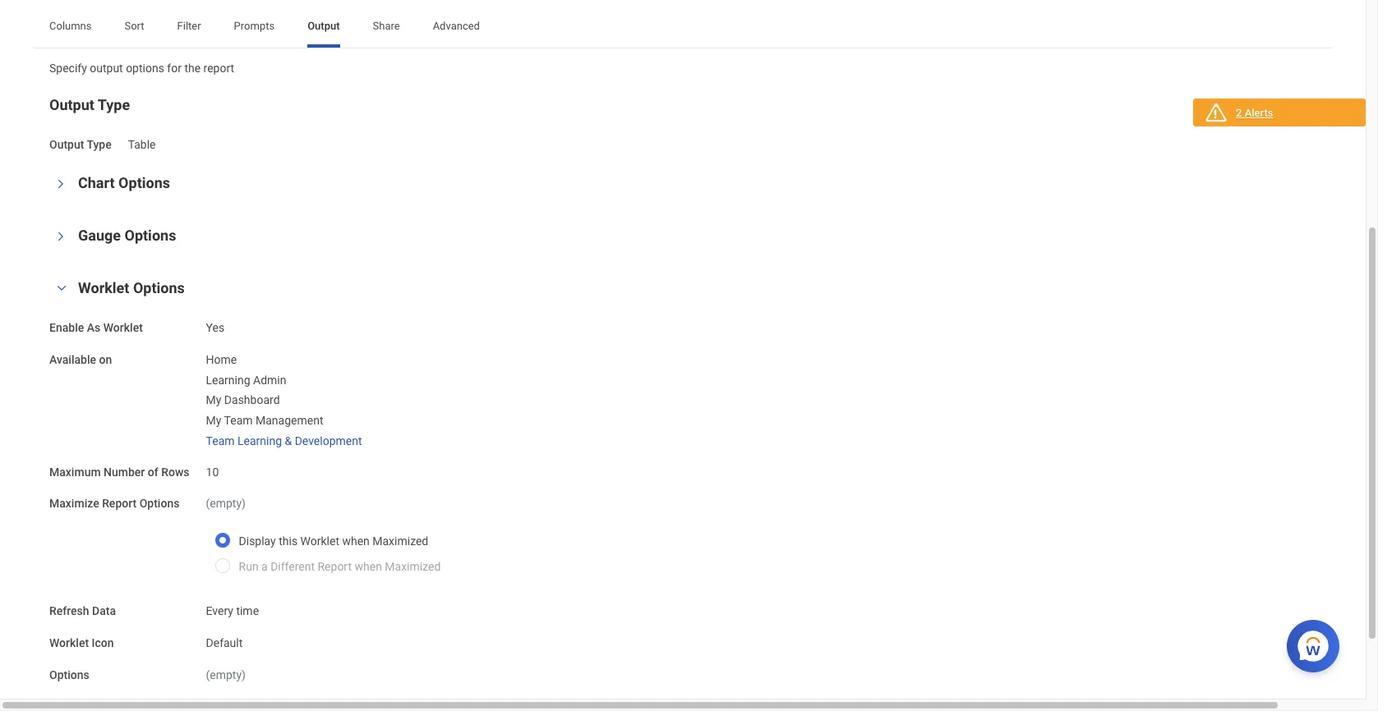 Task type: vqa. For each thing, say whether or not it's contained in the screenshot.


Task type: locate. For each thing, give the bounding box(es) containing it.
worklet right this on the left bottom of the page
[[300, 535, 339, 548]]

output type down 'output'
[[49, 96, 130, 114]]

team
[[224, 414, 253, 427], [206, 435, 235, 448]]

time
[[236, 605, 259, 618]]

worklet
[[78, 279, 129, 297], [103, 321, 143, 335], [300, 535, 339, 548], [49, 637, 89, 650]]

0 vertical spatial learning
[[206, 374, 250, 387]]

data
[[92, 605, 116, 618]]

team learning & development link
[[206, 431, 362, 448]]

learning inside 'home learning admin my dashboard'
[[206, 374, 250, 387]]

options
[[118, 174, 170, 192], [124, 227, 176, 244], [133, 279, 185, 297], [139, 497, 180, 511], [49, 669, 89, 682]]

options down worklet icon
[[49, 669, 89, 682]]

1 (empty) from the top
[[206, 497, 246, 511]]

1 vertical spatial team
[[206, 435, 235, 448]]

worklet icon
[[49, 637, 114, 650]]

2 chevron down image from the top
[[55, 227, 67, 247]]

chart options button
[[78, 174, 170, 192]]

worklet up enable as worklet
[[78, 279, 129, 297]]

every time element
[[206, 602, 259, 618]]

(empty) down default
[[206, 669, 246, 682]]

1 vertical spatial learning
[[238, 435, 282, 448]]

every
[[206, 605, 233, 618]]

chevron down image
[[52, 283, 72, 294]]

0 vertical spatial report
[[102, 497, 137, 511]]

output type button
[[49, 96, 130, 114]]

report down display this worklet when maximized
[[318, 561, 352, 574]]

(empty)
[[206, 497, 246, 511], [206, 669, 246, 682]]

display
[[239, 535, 276, 548]]

output left share
[[307, 19, 340, 32]]

yes
[[206, 321, 225, 335]]

chevron down image for gauge
[[55, 227, 67, 247]]

advanced
[[433, 19, 480, 32]]

worklet options
[[78, 279, 185, 297]]

&
[[285, 435, 292, 448]]

1 vertical spatial maximized
[[385, 561, 441, 574]]

maximum
[[49, 466, 101, 479]]

enable as worklet
[[49, 321, 143, 335]]

learning admin element
[[206, 370, 286, 387]]

enable
[[49, 321, 84, 335]]

0 vertical spatial output type
[[49, 96, 130, 114]]

run a different report when maximized
[[239, 561, 441, 574]]

the
[[184, 61, 201, 74]]

chevron down image left gauge
[[55, 227, 67, 247]]

(empty) for options
[[206, 669, 246, 682]]

home learning admin my dashboard
[[206, 353, 286, 407]]

type down 'output'
[[98, 96, 130, 114]]

my
[[206, 394, 221, 407], [206, 414, 221, 427]]

maximized
[[373, 535, 428, 548], [385, 561, 441, 574]]

options down table
[[118, 174, 170, 192]]

team down 'my dashboard' element
[[224, 414, 253, 427]]

2 my from the top
[[206, 414, 221, 427]]

type
[[98, 96, 130, 114], [87, 138, 111, 151]]

type up "chart"
[[87, 138, 111, 151]]

learning for home
[[206, 374, 250, 387]]

options right gauge
[[124, 227, 176, 244]]

1 vertical spatial chevron down image
[[55, 227, 67, 247]]

learning
[[206, 374, 250, 387], [238, 435, 282, 448]]

icon
[[92, 637, 114, 650]]

0 horizontal spatial report
[[102, 497, 137, 511]]

when down display this worklet when maximized
[[355, 561, 382, 574]]

1 chevron down image from the top
[[55, 174, 67, 194]]

on
[[99, 353, 112, 366]]

when up run a different report when maximized
[[342, 535, 370, 548]]

my left dashboard
[[206, 394, 221, 407]]

development
[[295, 435, 362, 448]]

1 horizontal spatial report
[[318, 561, 352, 574]]

report
[[102, 497, 137, 511], [318, 561, 352, 574]]

1 my from the top
[[206, 394, 221, 407]]

team up "maximum number of rows" 'element'
[[206, 435, 235, 448]]

output
[[90, 61, 123, 74]]

table
[[128, 138, 156, 151]]

0 vertical spatial my
[[206, 394, 221, 407]]

2 alerts button
[[1193, 99, 1366, 130]]

output type
[[49, 96, 130, 114], [49, 138, 111, 151]]

report down maximum number of rows
[[102, 497, 137, 511]]

display this worklet when maximized
[[239, 535, 428, 548]]

gauge options
[[78, 227, 176, 244]]

(empty) down 10
[[206, 497, 246, 511]]

my inside 'home learning admin my dashboard'
[[206, 394, 221, 407]]

2 (empty) from the top
[[206, 669, 246, 682]]

output type group
[[49, 96, 1317, 154]]

1 vertical spatial output type
[[49, 138, 111, 151]]

items selected list
[[206, 350, 388, 449]]

1 vertical spatial report
[[318, 561, 352, 574]]

worklet options group
[[49, 279, 1317, 684]]

chevron down image left "chart"
[[55, 174, 67, 194]]

output
[[307, 19, 340, 32], [49, 96, 94, 114], [49, 138, 84, 151]]

sort
[[124, 19, 144, 32]]

chart
[[78, 174, 115, 192]]

output down specify
[[49, 96, 94, 114]]

available on
[[49, 353, 112, 366]]

refresh
[[49, 605, 89, 618]]

1 vertical spatial (empty)
[[206, 669, 246, 682]]

options down gauge options
[[133, 279, 185, 297]]

maximum number of rows
[[49, 466, 189, 479]]

my dashboard element
[[206, 391, 280, 407]]

0 vertical spatial maximized
[[373, 535, 428, 548]]

learning down the home
[[206, 374, 250, 387]]

when
[[342, 535, 370, 548], [355, 561, 382, 574]]

learning down my team management
[[238, 435, 282, 448]]

admin
[[253, 374, 286, 387]]

chevron down image for chart
[[55, 174, 67, 194]]

options for chart options
[[118, 174, 170, 192]]

output down output type button
[[49, 138, 84, 151]]

1 vertical spatial my
[[206, 414, 221, 427]]

options for worklet options
[[133, 279, 185, 297]]

1 output type from the top
[[49, 96, 130, 114]]

chevron down image
[[55, 174, 67, 194], [55, 227, 67, 247]]

tab list
[[33, 8, 1333, 47]]

0 vertical spatial chevron down image
[[55, 174, 67, 194]]

my down 'my dashboard' element
[[206, 414, 221, 427]]

0 vertical spatial (empty)
[[206, 497, 246, 511]]

output type down output type button
[[49, 138, 111, 151]]



Task type: describe. For each thing, give the bounding box(es) containing it.
management
[[256, 414, 323, 427]]

0 vertical spatial output
[[307, 19, 340, 32]]

tab list containing columns
[[33, 8, 1333, 47]]

alerts
[[1245, 107, 1274, 119]]

number
[[104, 466, 145, 479]]

options down of
[[139, 497, 180, 511]]

1 vertical spatial when
[[355, 561, 382, 574]]

filter
[[177, 19, 201, 32]]

exclamation image
[[1209, 108, 1222, 120]]

home
[[206, 353, 237, 366]]

options for gauge options
[[124, 227, 176, 244]]

0 vertical spatial team
[[224, 414, 253, 427]]

refresh data
[[49, 605, 116, 618]]

2 alerts
[[1236, 107, 1274, 119]]

maximize report options
[[49, 497, 180, 511]]

2 output type from the top
[[49, 138, 111, 151]]

10
[[206, 466, 219, 479]]

my team management element
[[206, 411, 323, 427]]

specify
[[49, 61, 87, 74]]

rows
[[161, 466, 189, 479]]

chart options
[[78, 174, 170, 192]]

of
[[148, 466, 158, 479]]

default
[[206, 637, 243, 650]]

0 vertical spatial type
[[98, 96, 130, 114]]

for
[[167, 61, 182, 74]]

different
[[271, 561, 315, 574]]

my team management
[[206, 414, 323, 427]]

run
[[239, 561, 259, 574]]

1 vertical spatial type
[[87, 138, 111, 151]]

2 vertical spatial output
[[49, 138, 84, 151]]

gauge
[[78, 227, 121, 244]]

share
[[373, 19, 400, 32]]

a
[[261, 561, 268, 574]]

available
[[49, 353, 96, 366]]

team learning & development
[[206, 435, 362, 448]]

default element
[[206, 633, 243, 650]]

maximize
[[49, 497, 99, 511]]

this
[[279, 535, 298, 548]]

options
[[126, 61, 164, 74]]

enable as worklet element
[[206, 312, 225, 336]]

table element
[[128, 135, 156, 151]]

specify output options for the report
[[49, 61, 234, 74]]

gauge options button
[[78, 227, 176, 244]]

worklet options button
[[78, 279, 185, 297]]

dashboard
[[224, 394, 280, 407]]

every time
[[206, 605, 259, 618]]

1 vertical spatial output
[[49, 96, 94, 114]]

worklet down refresh
[[49, 637, 89, 650]]

columns
[[49, 19, 92, 32]]

0 vertical spatial when
[[342, 535, 370, 548]]

maximum number of rows element
[[206, 456, 219, 480]]

worklet right as
[[103, 321, 143, 335]]

as
[[87, 321, 101, 335]]

prompts
[[234, 19, 275, 32]]

learning for team
[[238, 435, 282, 448]]

home element
[[206, 350, 237, 366]]

(empty) for maximize report options
[[206, 497, 246, 511]]

2
[[1236, 107, 1242, 119]]

report
[[203, 61, 234, 74]]



